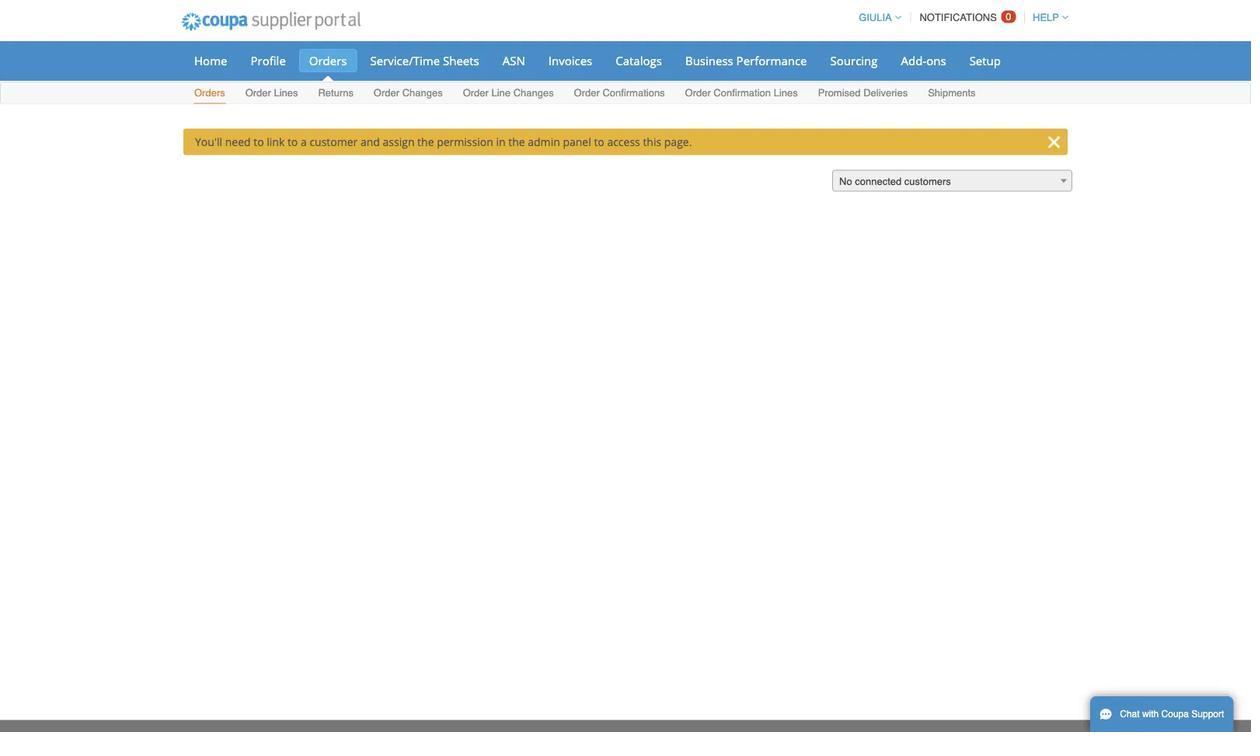Task type: describe. For each thing, give the bounding box(es) containing it.
orders for the orders link to the bottom
[[194, 87, 225, 99]]

chat
[[1121, 709, 1140, 720]]

3 to from the left
[[594, 135, 605, 149]]

assign
[[383, 135, 415, 149]]

ons
[[927, 52, 947, 68]]

order for order changes
[[374, 87, 400, 99]]

confirmations
[[603, 87, 665, 99]]

notifications 0
[[920, 11, 1012, 23]]

order confirmations
[[574, 87, 665, 99]]

support
[[1192, 709, 1225, 720]]

asn
[[503, 52, 525, 68]]

panel
[[563, 135, 591, 149]]

profile link
[[241, 49, 296, 72]]

promised deliveries
[[818, 87, 908, 99]]

you'll need to link to a customer and assign the permission in the admin panel to access this page.
[[195, 135, 692, 149]]

permission
[[437, 135, 494, 149]]

no connected customers
[[840, 176, 951, 187]]

performance
[[737, 52, 807, 68]]

order lines link
[[245, 84, 299, 104]]

notifications
[[920, 12, 997, 23]]

catalogs
[[616, 52, 662, 68]]

2 to from the left
[[288, 135, 298, 149]]

returns
[[318, 87, 354, 99]]

link
[[267, 135, 285, 149]]

in
[[496, 135, 506, 149]]

coupa
[[1162, 709, 1190, 720]]

you'll
[[195, 135, 222, 149]]

navigation containing notifications 0
[[852, 2, 1069, 33]]

help
[[1033, 12, 1060, 23]]

business performance link
[[676, 49, 818, 72]]

deliveries
[[864, 87, 908, 99]]

admin
[[528, 135, 560, 149]]

promised
[[818, 87, 861, 99]]

help link
[[1026, 12, 1069, 23]]

order confirmation lines
[[685, 87, 798, 99]]

home link
[[184, 49, 238, 72]]

1 lines from the left
[[274, 87, 298, 99]]

2 lines from the left
[[774, 87, 798, 99]]

chat with coupa support button
[[1091, 697, 1234, 732]]

No connected customers field
[[833, 170, 1073, 192]]

home
[[194, 52, 227, 68]]

promised deliveries link
[[818, 84, 909, 104]]

order line changes link
[[462, 84, 555, 104]]

coupa supplier portal image
[[171, 2, 371, 41]]

order line changes
[[463, 87, 554, 99]]



Task type: locate. For each thing, give the bounding box(es) containing it.
0 horizontal spatial lines
[[274, 87, 298, 99]]

1 horizontal spatial orders
[[309, 52, 347, 68]]

this
[[643, 135, 662, 149]]

shipments link
[[928, 84, 977, 104]]

connected
[[855, 176, 902, 187]]

customers
[[905, 176, 951, 187]]

orders
[[309, 52, 347, 68], [194, 87, 225, 99]]

sheets
[[443, 52, 479, 68]]

1 horizontal spatial orders link
[[299, 49, 357, 72]]

orders up returns
[[309, 52, 347, 68]]

the right assign
[[418, 135, 434, 149]]

to
[[254, 135, 264, 149], [288, 135, 298, 149], [594, 135, 605, 149]]

access
[[608, 135, 640, 149]]

0 horizontal spatial changes
[[402, 87, 443, 99]]

shipments
[[928, 87, 976, 99]]

order for order lines
[[245, 87, 271, 99]]

profile
[[251, 52, 286, 68]]

catalogs link
[[606, 49, 672, 72]]

1 changes from the left
[[402, 87, 443, 99]]

1 to from the left
[[254, 135, 264, 149]]

2 the from the left
[[509, 135, 525, 149]]

chat with coupa support
[[1121, 709, 1225, 720]]

lines down profile link
[[274, 87, 298, 99]]

No connected customers text field
[[833, 171, 1072, 192]]

lines
[[274, 87, 298, 99], [774, 87, 798, 99]]

order lines
[[245, 87, 298, 99]]

a
[[301, 135, 307, 149]]

line
[[492, 87, 511, 99]]

orders link down home link
[[194, 84, 226, 104]]

to left "a"
[[288, 135, 298, 149]]

4 order from the left
[[574, 87, 600, 99]]

1 vertical spatial orders
[[194, 87, 225, 99]]

service/time sheets link
[[360, 49, 490, 72]]

with
[[1143, 709, 1159, 720]]

3 order from the left
[[463, 87, 489, 99]]

0 horizontal spatial to
[[254, 135, 264, 149]]

giulia link
[[852, 12, 902, 23]]

service/time
[[370, 52, 440, 68]]

2 changes from the left
[[514, 87, 554, 99]]

customer
[[310, 135, 358, 149]]

add-
[[901, 52, 927, 68]]

1 horizontal spatial the
[[509, 135, 525, 149]]

order for order confirmations
[[574, 87, 600, 99]]

asn link
[[493, 49, 536, 72]]

setup link
[[960, 49, 1011, 72]]

no
[[840, 176, 853, 187]]

to left link
[[254, 135, 264, 149]]

add-ons
[[901, 52, 947, 68]]

lines down performance
[[774, 87, 798, 99]]

order down profile link
[[245, 87, 271, 99]]

orders link up returns
[[299, 49, 357, 72]]

to right panel
[[594, 135, 605, 149]]

page.
[[665, 135, 692, 149]]

changes right line
[[514, 87, 554, 99]]

giulia
[[859, 12, 892, 23]]

the right in in the top left of the page
[[509, 135, 525, 149]]

confirmation
[[714, 87, 771, 99]]

order changes link
[[373, 84, 444, 104]]

the
[[418, 135, 434, 149], [509, 135, 525, 149]]

0 vertical spatial orders
[[309, 52, 347, 68]]

1 order from the left
[[245, 87, 271, 99]]

setup
[[970, 52, 1001, 68]]

order changes
[[374, 87, 443, 99]]

0
[[1006, 11, 1012, 23]]

sourcing link
[[821, 49, 888, 72]]

order confirmation lines link
[[685, 84, 799, 104]]

0 horizontal spatial orders link
[[194, 84, 226, 104]]

1 horizontal spatial to
[[288, 135, 298, 149]]

2 order from the left
[[374, 87, 400, 99]]

1 horizontal spatial lines
[[774, 87, 798, 99]]

5 order from the left
[[685, 87, 711, 99]]

order for order line changes
[[463, 87, 489, 99]]

0 vertical spatial orders link
[[299, 49, 357, 72]]

order down 'service/time' on the top left
[[374, 87, 400, 99]]

orders for the orders link to the top
[[309, 52, 347, 68]]

order for order confirmation lines
[[685, 87, 711, 99]]

order down business
[[685, 87, 711, 99]]

changes
[[402, 87, 443, 99], [514, 87, 554, 99]]

order confirmations link
[[573, 84, 666, 104]]

business
[[686, 52, 734, 68]]

orders link
[[299, 49, 357, 72], [194, 84, 226, 104]]

invoices
[[549, 52, 593, 68]]

invoices link
[[539, 49, 603, 72]]

1 vertical spatial orders link
[[194, 84, 226, 104]]

business performance
[[686, 52, 807, 68]]

need
[[225, 135, 251, 149]]

1 horizontal spatial changes
[[514, 87, 554, 99]]

1 the from the left
[[418, 135, 434, 149]]

0 horizontal spatial the
[[418, 135, 434, 149]]

2 horizontal spatial to
[[594, 135, 605, 149]]

navigation
[[852, 2, 1069, 33]]

sourcing
[[831, 52, 878, 68]]

and
[[361, 135, 380, 149]]

order left line
[[463, 87, 489, 99]]

returns link
[[318, 84, 355, 104]]

0 horizontal spatial orders
[[194, 87, 225, 99]]

orders down home link
[[194, 87, 225, 99]]

order down invoices link
[[574, 87, 600, 99]]

add-ons link
[[891, 49, 957, 72]]

order
[[245, 87, 271, 99], [374, 87, 400, 99], [463, 87, 489, 99], [574, 87, 600, 99], [685, 87, 711, 99]]

service/time sheets
[[370, 52, 479, 68]]

changes down service/time sheets link
[[402, 87, 443, 99]]



Task type: vqa. For each thing, say whether or not it's contained in the screenshot.
REQUEST
no



